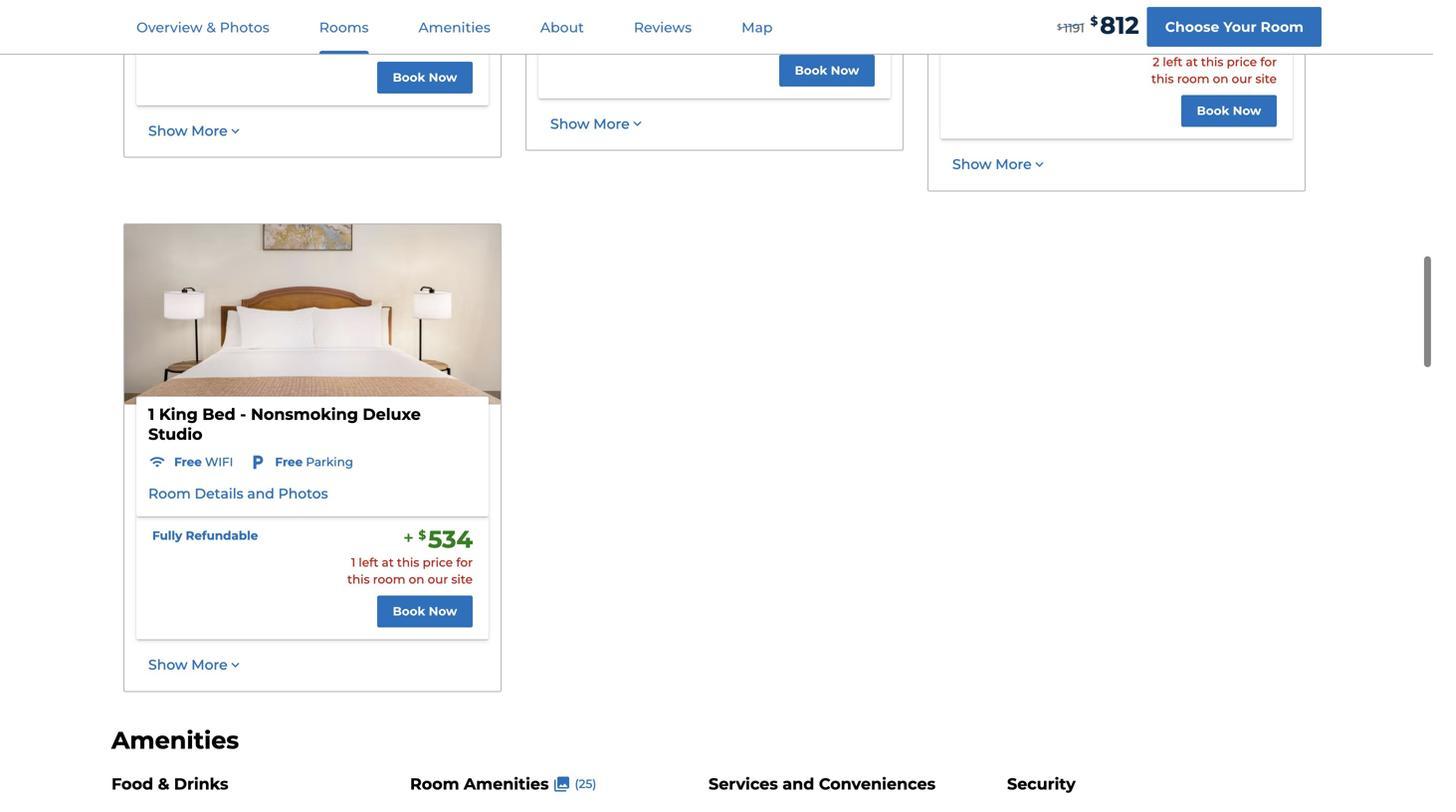 Task type: vqa. For each thing, say whether or not it's contained in the screenshot.
the on to the top
yes



Task type: describe. For each thing, give the bounding box(es) containing it.
overview & photos
[[136, 19, 270, 36]]

(non for second low rate! (non refundable) button from right
[[217, 28, 247, 42]]

food & drinks
[[112, 774, 228, 794]]

nonsmoking
[[251, 405, 358, 424]]

low rate! (non refundable) for first low rate! (non refundable) button from the right
[[957, 28, 1132, 42]]

your
[[1224, 18, 1257, 35]]

image #1 image
[[124, 224, 501, 405]]

low for second low rate! (non refundable) button from right
[[152, 28, 178, 42]]

0 vertical spatial for
[[859, 14, 875, 29]]

show more button for the fully refundable button's 'book now' "button"
[[148, 656, 244, 675]]

price for 126
[[1227, 55, 1258, 69]]

free for wifi
[[174, 455, 202, 470]]

room for room amenities
[[410, 774, 459, 794]]

(25) button
[[549, 776, 597, 794]]

(25)
[[575, 777, 597, 792]]

at for 534
[[382, 556, 394, 570]]

0 vertical spatial 1
[[753, 14, 758, 29]]

choose
[[1166, 18, 1220, 35]]

drinks
[[174, 774, 228, 794]]

more for 'book now' "button" corresponding to first low rate! (non refundable) button from the right
[[996, 156, 1032, 173]]

$ 0 . 00
[[428, 24, 473, 53]]

services and conveniences
[[709, 774, 936, 794]]

1 inside 1 king bed - nonsmoking deluxe studio
[[148, 405, 155, 424]]

rooms button
[[295, 1, 393, 54]]

rooms
[[319, 19, 369, 36]]

2 left at this price for this room on our site
[[1152, 55, 1277, 86]]

reviews
[[634, 19, 692, 36]]

& for overview
[[206, 19, 216, 36]]

food
[[112, 774, 153, 794]]

show for 'book now' "button" corresponding to first low rate! (non refundable) button from the right
[[953, 156, 992, 173]]

1 vertical spatial amenities
[[112, 726, 239, 755]]

tab list containing overview & photos
[[112, 0, 798, 54]]

0 vertical spatial room
[[775, 31, 808, 45]]

book now for second low rate! (non refundable) button from right's 'book now' "button"
[[393, 70, 457, 85]]

rate! for second low rate! (non refundable) button from right
[[182, 28, 214, 42]]

812
[[1100, 11, 1140, 40]]

show for 'book now' "button" below map button
[[551, 115, 590, 132]]

book now button for second low rate! (non refundable) button from right
[[377, 62, 473, 94]]

1 horizontal spatial our
[[830, 31, 851, 45]]

room for room details and photos
[[148, 486, 191, 502]]

more for 'book now' "button" below map button
[[594, 115, 630, 132]]

parking
[[306, 455, 354, 470]]

left for 126
[[1163, 55, 1183, 69]]

choose your room button
[[1148, 7, 1322, 47]]

book down amenities button
[[393, 70, 426, 85]]

room for 126
[[1177, 72, 1210, 86]]

fully refundable
[[152, 529, 258, 543]]

book down map button
[[795, 63, 828, 78]]

book now for the fully refundable button's 'book now' "button"
[[393, 605, 457, 619]]

& for food
[[158, 774, 169, 794]]

1 horizontal spatial 1
[[351, 556, 356, 570]]

room details and photos button
[[148, 485, 328, 504]]

our for 126
[[1232, 72, 1253, 86]]

low for first low rate! (non refundable) button from the right
[[957, 28, 983, 42]]

site for 126
[[1256, 72, 1277, 86]]

for for 534
[[456, 556, 473, 570]]

show more button for 'book now' "button" corresponding to first low rate! (non refundable) button from the right
[[953, 155, 1048, 174]]

more for second low rate! (non refundable) button from right's 'book now' "button"
[[191, 123, 228, 139]]

0 horizontal spatial 1 left at this price for this room on our site
[[347, 556, 473, 587]]

map button
[[718, 1, 797, 54]]

amenities button
[[395, 1, 515, 54]]

room amenities
[[410, 774, 549, 794]]

security
[[1008, 774, 1076, 794]]

map
[[742, 19, 773, 36]]

show for second low rate! (non refundable) button from right's 'book now' "button"
[[148, 123, 188, 139]]

534
[[428, 525, 473, 554]]

room inside button
[[1261, 18, 1304, 35]]

at for 126
[[1186, 55, 1198, 69]]

refundable
[[186, 529, 258, 543]]

1 horizontal spatial at
[[784, 14, 796, 29]]

2
[[1153, 55, 1160, 69]]

amenities inside button
[[419, 19, 491, 36]]

2 vertical spatial amenities
[[464, 774, 549, 794]]

rate! for first low rate! (non refundable) button from the right
[[986, 28, 1018, 42]]

0 horizontal spatial photos
[[220, 19, 270, 36]]



Task type: locate. For each thing, give the bounding box(es) containing it.
0 vertical spatial price
[[825, 14, 855, 29]]

free parking
[[275, 455, 354, 470]]

0 vertical spatial at
[[784, 14, 796, 29]]

tab list
[[112, 0, 798, 54]]

1
[[753, 14, 758, 29], [148, 405, 155, 424], [351, 556, 356, 570]]

now
[[831, 63, 860, 78], [429, 70, 457, 85], [1233, 104, 1262, 118], [429, 605, 457, 619]]

0 horizontal spatial free
[[174, 455, 202, 470]]

book now down $ 534
[[393, 605, 457, 619]]

rate!
[[182, 28, 214, 42], [986, 28, 1018, 42]]

2 low rate! (non refundable) button from the left
[[957, 27, 1132, 44]]

book now button down 0
[[377, 62, 473, 94]]

photos
[[220, 19, 270, 36], [278, 486, 328, 502]]

free down 1 king bed - nonsmoking deluxe studio
[[275, 455, 303, 470]]

0 vertical spatial 1 left at this price for this room on our site
[[750, 14, 875, 45]]

about
[[540, 19, 584, 36]]

1 horizontal spatial for
[[859, 14, 875, 29]]

deluxe
[[363, 405, 421, 424]]

1 king bed - nonsmoking deluxe studio
[[148, 405, 421, 444]]

now for 'book now' "button" below map button
[[831, 63, 860, 78]]

0 horizontal spatial site
[[452, 572, 473, 587]]

1 vertical spatial for
[[1261, 55, 1277, 69]]

2 low from the left
[[957, 28, 983, 42]]

1 low from the left
[[152, 28, 178, 42]]

1 low rate! (non refundable) from the left
[[152, 28, 327, 42]]

king
[[159, 405, 198, 424]]

book now down 0
[[393, 70, 457, 85]]

price for 534
[[423, 556, 453, 570]]

2 vertical spatial room
[[410, 774, 459, 794]]

our
[[830, 31, 851, 45], [1232, 72, 1253, 86], [428, 572, 448, 587]]

our for 534
[[428, 572, 448, 587]]

$ 534
[[419, 525, 473, 554]]

$ for 534
[[419, 528, 426, 543]]

book now button for first low rate! (non refundable) button from the right
[[1182, 95, 1277, 127]]

fully
[[152, 529, 182, 543]]

2 horizontal spatial on
[[1213, 72, 1229, 86]]

2 vertical spatial 1
[[351, 556, 356, 570]]

$ inside $ 0 . 00
[[428, 28, 435, 42]]

photos right the overview
[[220, 19, 270, 36]]

2 horizontal spatial for
[[1261, 55, 1277, 69]]

0 horizontal spatial left
[[359, 556, 379, 570]]

free down the studio
[[174, 455, 202, 470]]

site for 534
[[452, 572, 473, 587]]

0 horizontal spatial our
[[428, 572, 448, 587]]

1 (non from the left
[[217, 28, 247, 42]]

& right food
[[158, 774, 169, 794]]

2 horizontal spatial price
[[1227, 55, 1258, 69]]

0 vertical spatial left
[[761, 14, 781, 29]]

1 vertical spatial room
[[148, 486, 191, 502]]

1 horizontal spatial 1 left at this price for this room on our site
[[750, 14, 875, 45]]

price down $ 534
[[423, 556, 453, 570]]

.
[[454, 28, 457, 42]]

show more button for second low rate! (non refundable) button from right's 'book now' "button"
[[148, 122, 244, 141]]

2 rate! from the left
[[986, 28, 1018, 42]]

show for the fully refundable button's 'book now' "button"
[[148, 657, 188, 674]]

refundable) for first low rate! (non refundable) button from the right
[[1055, 28, 1132, 42]]

services
[[709, 774, 778, 794]]

our right map
[[830, 31, 851, 45]]

0 vertical spatial on
[[811, 31, 827, 45]]

photos down free parking
[[278, 486, 328, 502]]

about button
[[517, 1, 608, 54]]

1 horizontal spatial low rate! (non refundable)
[[957, 28, 1132, 42]]

1 vertical spatial left
[[1163, 55, 1183, 69]]

and
[[247, 486, 275, 502], [783, 774, 815, 794]]

show more button for 'book now' "button" below map button
[[551, 114, 646, 134]]

book now button down $ 534
[[377, 596, 473, 628]]

2 horizontal spatial room
[[1177, 72, 1210, 86]]

on
[[811, 31, 827, 45], [1213, 72, 1229, 86], [409, 572, 425, 587]]

1 vertical spatial room
[[1177, 72, 1210, 86]]

1 horizontal spatial low
[[957, 28, 983, 42]]

fully refundable button
[[152, 528, 258, 544]]

book now
[[795, 63, 860, 78], [393, 70, 457, 85], [1197, 104, 1262, 118], [393, 605, 457, 619]]

2 horizontal spatial 1
[[753, 14, 758, 29]]

$ for 126
[[1229, 28, 1237, 42]]

-
[[240, 405, 246, 424]]

1 vertical spatial at
[[1186, 55, 1198, 69]]

2 vertical spatial for
[[456, 556, 473, 570]]

choose your room
[[1166, 18, 1304, 35]]

1 vertical spatial photos
[[278, 486, 328, 502]]

1 horizontal spatial on
[[811, 31, 827, 45]]

site inside 2 left at this price for this room on our site
[[1256, 72, 1277, 86]]

1 horizontal spatial free
[[275, 455, 303, 470]]

$ left 0
[[428, 28, 435, 42]]

price down $ 126
[[1227, 55, 1258, 69]]

$ 126
[[1229, 24, 1277, 53]]

1 vertical spatial and
[[783, 774, 815, 794]]

1 vertical spatial our
[[1232, 72, 1253, 86]]

0 horizontal spatial rate!
[[182, 28, 214, 42]]

$
[[1091, 14, 1098, 28], [1057, 22, 1062, 32], [428, 28, 435, 42], [1229, 28, 1237, 42], [419, 528, 426, 543]]

1 vertical spatial 1 left at this price for this room on our site
[[347, 556, 473, 587]]

price right map
[[825, 14, 855, 29]]

bed
[[202, 405, 236, 424]]

1 horizontal spatial room
[[410, 774, 459, 794]]

now for 'book now' "button" corresponding to first low rate! (non refundable) button from the right
[[1233, 104, 1262, 118]]

room
[[775, 31, 808, 45], [1177, 72, 1210, 86], [373, 572, 406, 587]]

2 horizontal spatial our
[[1232, 72, 1253, 86]]

0 horizontal spatial at
[[382, 556, 394, 570]]

126
[[1239, 24, 1277, 53]]

$ for 0
[[428, 28, 435, 42]]

$ left the "1191"
[[1057, 22, 1062, 32]]

left inside 2 left at this price for this room on our site
[[1163, 55, 1183, 69]]

for inside 2 left at this price for this room on our site
[[1261, 55, 1277, 69]]

1 horizontal spatial (non
[[1022, 28, 1052, 42]]

(non for first low rate! (non refundable) button from the right
[[1022, 28, 1052, 42]]

book now button down 2 left at this price for this room on our site
[[1182, 95, 1277, 127]]

1 horizontal spatial &
[[206, 19, 216, 36]]

2 low rate! (non refundable) from the left
[[957, 28, 1132, 42]]

1 vertical spatial &
[[158, 774, 169, 794]]

0 horizontal spatial 1
[[148, 405, 155, 424]]

wifi
[[205, 455, 233, 470]]

now for second low rate! (non refundable) button from right's 'book now' "button"
[[429, 70, 457, 85]]

on for 126
[[1213, 72, 1229, 86]]

(non left the "1191"
[[1022, 28, 1052, 42]]

2 vertical spatial price
[[423, 556, 453, 570]]

free for parking
[[275, 455, 303, 470]]

0 horizontal spatial room
[[148, 486, 191, 502]]

room for 534
[[373, 572, 406, 587]]

low
[[152, 28, 178, 42], [957, 28, 983, 42]]

on for 534
[[409, 572, 425, 587]]

$ inside $ 534
[[419, 528, 426, 543]]

book now button down map button
[[780, 55, 875, 86]]

2 vertical spatial our
[[428, 572, 448, 587]]

00
[[457, 28, 473, 42]]

more for the fully refundable button's 'book now' "button"
[[191, 657, 228, 674]]

book now button for the fully refundable button
[[377, 596, 473, 628]]

1 low rate! (non refundable) button from the left
[[152, 27, 327, 44]]

2 vertical spatial site
[[452, 572, 473, 587]]

book down $ 534
[[393, 605, 426, 619]]

0 horizontal spatial room
[[373, 572, 406, 587]]

0 horizontal spatial for
[[456, 556, 473, 570]]

1 horizontal spatial photos
[[278, 486, 328, 502]]

2 horizontal spatial at
[[1186, 55, 1198, 69]]

amenities
[[419, 19, 491, 36], [112, 726, 239, 755], [464, 774, 549, 794]]

$ right the "1191"
[[1091, 14, 1098, 28]]

0 horizontal spatial low rate! (non refundable)
[[152, 28, 327, 42]]

and right services
[[783, 774, 815, 794]]

for for 126
[[1261, 55, 1277, 69]]

reviews button
[[610, 1, 716, 54]]

overview & photos button
[[113, 1, 293, 54]]

$ left 126
[[1229, 28, 1237, 42]]

1 vertical spatial price
[[1227, 55, 1258, 69]]

2 vertical spatial on
[[409, 572, 425, 587]]

details
[[195, 486, 244, 502]]

0 horizontal spatial refundable)
[[251, 28, 327, 42]]

now for the fully refundable button's 'book now' "button"
[[429, 605, 457, 619]]

show
[[551, 115, 590, 132], [148, 123, 188, 139], [953, 156, 992, 173], [148, 657, 188, 674]]

& right the overview
[[206, 19, 216, 36]]

room inside 2 left at this price for this room on our site
[[1177, 72, 1210, 86]]

$ left 534
[[419, 528, 426, 543]]

(non right the overview
[[217, 28, 247, 42]]

0 vertical spatial photos
[[220, 19, 270, 36]]

more
[[594, 115, 630, 132], [191, 123, 228, 139], [996, 156, 1032, 173], [191, 657, 228, 674]]

$ for 1191
[[1057, 22, 1062, 32]]

&
[[206, 19, 216, 36], [158, 774, 169, 794]]

studio
[[148, 425, 203, 444]]

1 horizontal spatial price
[[825, 14, 855, 29]]

this
[[799, 14, 822, 29], [750, 31, 772, 45], [1202, 55, 1224, 69], [1152, 72, 1174, 86], [397, 556, 420, 570], [347, 572, 370, 587]]

1 horizontal spatial left
[[761, 14, 781, 29]]

0 vertical spatial amenities
[[419, 19, 491, 36]]

0 vertical spatial room
[[1261, 18, 1304, 35]]

1 horizontal spatial refundable)
[[1055, 28, 1132, 42]]

1 horizontal spatial and
[[783, 774, 815, 794]]

price
[[825, 14, 855, 29], [1227, 55, 1258, 69], [423, 556, 453, 570]]

conveniences
[[819, 774, 936, 794]]

0 vertical spatial and
[[247, 486, 275, 502]]

on down $ 534
[[409, 572, 425, 587]]

overview
[[136, 19, 203, 36]]

for
[[859, 14, 875, 29], [1261, 55, 1277, 69], [456, 556, 473, 570]]

1 refundable) from the left
[[251, 28, 327, 42]]

free
[[174, 455, 202, 470], [275, 455, 303, 470]]

room details and photos
[[148, 486, 328, 502]]

1 vertical spatial site
[[1256, 72, 1277, 86]]

our inside 2 left at this price for this room on our site
[[1232, 72, 1253, 86]]

1 rate! from the left
[[182, 28, 214, 42]]

2 horizontal spatial room
[[1261, 18, 1304, 35]]

1 vertical spatial on
[[1213, 72, 1229, 86]]

low rate! (non refundable)
[[152, 28, 327, 42], [957, 28, 1132, 42]]

2 refundable) from the left
[[1055, 28, 1132, 42]]

book now down 2 left at this price for this room on our site
[[1197, 104, 1262, 118]]

show more button
[[551, 114, 646, 134], [148, 122, 244, 141], [953, 155, 1048, 174], [148, 656, 244, 675]]

2 horizontal spatial left
[[1163, 55, 1183, 69]]

1 vertical spatial 1
[[148, 405, 155, 424]]

0 horizontal spatial (non
[[217, 28, 247, 42]]

2 vertical spatial at
[[382, 556, 394, 570]]

1 horizontal spatial site
[[854, 31, 875, 45]]

low rate! (non refundable) button
[[152, 27, 327, 44], [957, 27, 1132, 44]]

on down choose your room button
[[1213, 72, 1229, 86]]

$ 1191 $ 812
[[1057, 11, 1140, 40]]

low rate! (non refundable) for second low rate! (non refundable) button from right
[[152, 28, 327, 42]]

room
[[1261, 18, 1304, 35], [148, 486, 191, 502], [410, 774, 459, 794]]

1 horizontal spatial rate!
[[986, 28, 1018, 42]]

2 (non from the left
[[1022, 28, 1052, 42]]

free wifi
[[174, 455, 233, 470]]

0
[[437, 24, 454, 53]]

room inside button
[[148, 486, 191, 502]]

price inside 2 left at this price for this room on our site
[[1227, 55, 1258, 69]]

0 horizontal spatial low rate! (non refundable) button
[[152, 27, 327, 44]]

(non
[[217, 28, 247, 42], [1022, 28, 1052, 42]]

2 vertical spatial room
[[373, 572, 406, 587]]

0 horizontal spatial low
[[152, 28, 178, 42]]

0 vertical spatial site
[[854, 31, 875, 45]]

book now button
[[780, 55, 875, 86], [377, 62, 473, 94], [1182, 95, 1277, 127], [377, 596, 473, 628]]

book
[[795, 63, 828, 78], [393, 70, 426, 85], [1197, 104, 1230, 118], [393, 605, 426, 619]]

book now for 'book now' "button" corresponding to first low rate! (non refundable) button from the right
[[1197, 104, 1262, 118]]

2 horizontal spatial site
[[1256, 72, 1277, 86]]

on inside 2 left at this price for this room on our site
[[1213, 72, 1229, 86]]

book down 2 left at this price for this room on our site
[[1197, 104, 1230, 118]]

2 vertical spatial left
[[359, 556, 379, 570]]

on right map
[[811, 31, 827, 45]]

0 vertical spatial our
[[830, 31, 851, 45]]

1191
[[1064, 21, 1085, 35]]

0 vertical spatial &
[[206, 19, 216, 36]]

site
[[854, 31, 875, 45], [1256, 72, 1277, 86], [452, 572, 473, 587]]

0 horizontal spatial &
[[158, 774, 169, 794]]

refundable)
[[251, 28, 327, 42], [1055, 28, 1132, 42]]

book now down map button
[[795, 63, 860, 78]]

2 free from the left
[[275, 455, 303, 470]]

1 free from the left
[[174, 455, 202, 470]]

0 horizontal spatial on
[[409, 572, 425, 587]]

1 left at this price for this room on our site
[[750, 14, 875, 45], [347, 556, 473, 587]]

at inside 2 left at this price for this room on our site
[[1186, 55, 1198, 69]]

1 horizontal spatial room
[[775, 31, 808, 45]]

refundable) for second low rate! (non refundable) button from right
[[251, 28, 327, 42]]

1 horizontal spatial low rate! (non refundable) button
[[957, 27, 1132, 44]]

$ inside $ 126
[[1229, 28, 1237, 42]]

left for 534
[[359, 556, 379, 570]]

left
[[761, 14, 781, 29], [1163, 55, 1183, 69], [359, 556, 379, 570]]

& inside button
[[206, 19, 216, 36]]

show more
[[551, 115, 630, 132], [148, 123, 228, 139], [953, 156, 1032, 173], [148, 657, 228, 674]]

0 horizontal spatial and
[[247, 486, 275, 502]]

our down $ 126
[[1232, 72, 1253, 86]]

and right details
[[247, 486, 275, 502]]

at
[[784, 14, 796, 29], [1186, 55, 1198, 69], [382, 556, 394, 570]]

our down $ 534
[[428, 572, 448, 587]]

and inside button
[[247, 486, 275, 502]]

0 horizontal spatial price
[[423, 556, 453, 570]]

book now for 'book now' "button" below map button
[[795, 63, 860, 78]]



